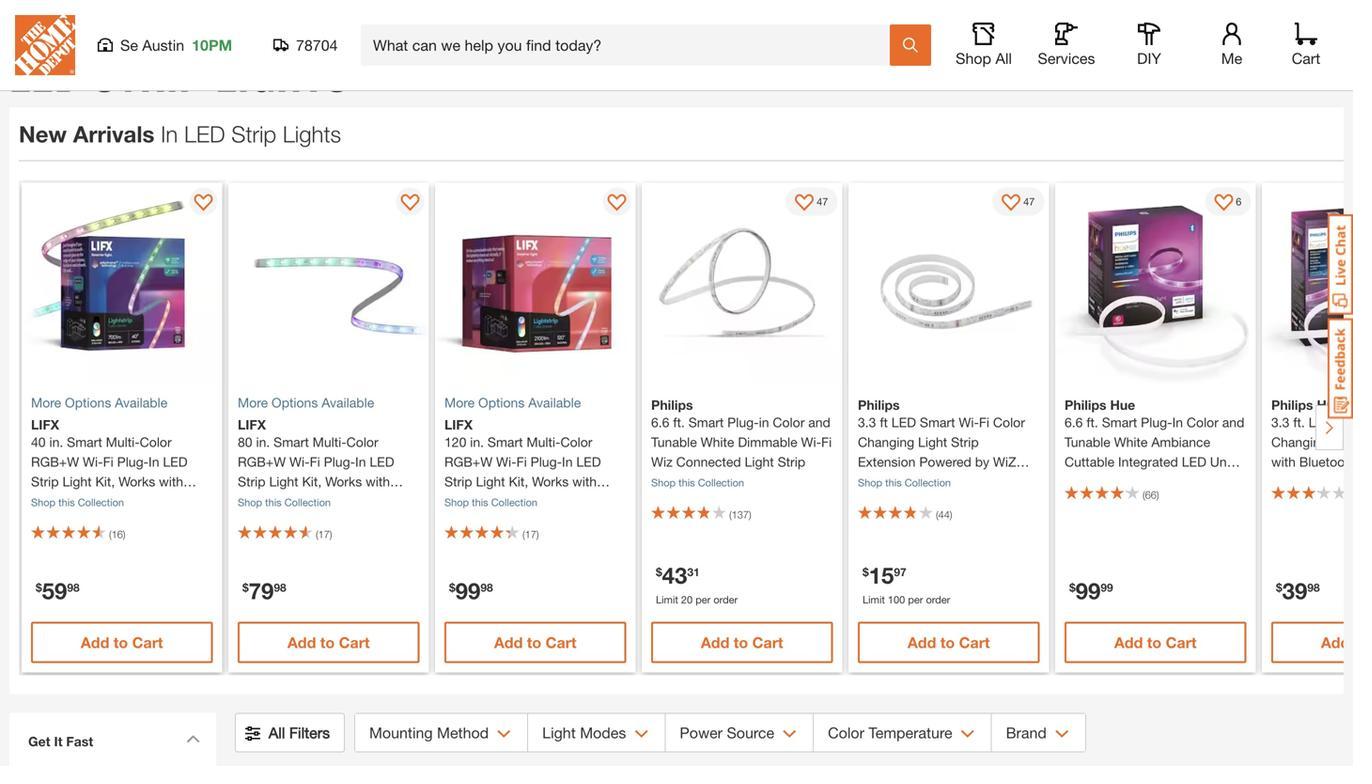Task type: vqa. For each thing, say whether or not it's contained in the screenshot.
rightmost More Options Available
yes



Task type: locate. For each thing, give the bounding box(es) containing it.
smart for lifx 120 in. smart multi-color rgb+w wi-fi plug-in led strip light kit, works with alexa/hey google/homekit/siri
[[488, 434, 523, 450]]

multi- inside 'lifx 40 in. smart multi-color rgb+w wi-fi plug-in led strip light kit, works with alexa/hey google/homekit/siri'
[[106, 434, 140, 450]]

add to cart down limit 100 per order
[[908, 633, 990, 651]]

alexa/hey for 99
[[445, 493, 505, 509]]

1 horizontal spatial works
[[325, 474, 362, 489]]

tunable up wiz
[[651, 434, 697, 450]]

and inside the philips 6.6 ft. smart plug-in color and tunable white dimmable wi-fi wiz connected light strip shop this collection
[[809, 414, 831, 430]]

hue up the sm on the right of page
[[1317, 397, 1342, 413]]

google/homekit/siri up 79
[[238, 513, 359, 529]]

1 to from the left
[[114, 633, 128, 651]]

add to cart button for $ 59 98 add to cart
[[31, 622, 213, 663]]

3 in. from the left
[[470, 434, 484, 450]]

2 horizontal spatial alexa/hey
[[445, 493, 505, 509]]

1 horizontal spatial 3.3
[[1272, 414, 1290, 430]]

available up 'lifx 40 in. smart multi-color rgb+w wi-fi plug-in led strip light kit, works with alexa/hey google/homekit/siri'
[[115, 395, 168, 410]]

15
[[869, 562, 894, 588]]

rgb+w inside lifx 120 in. smart multi-color rgb+w wi-fi plug-in led strip light kit, works with alexa/hey google/homekit/siri
[[445, 454, 493, 469]]

0 horizontal spatial 6.6
[[651, 414, 670, 430]]

1 horizontal spatial ft.
[[1087, 414, 1099, 430]]

0 horizontal spatial white
[[701, 434, 735, 450]]

rgb+w inside lifx 80 in. smart multi-color rgb+w wi-fi plug-in led strip light kit, works with alexa/hey google/homekit/siri
[[238, 454, 286, 469]]

hue
[[1110, 397, 1136, 413], [1317, 397, 1342, 413]]

1 hue from the left
[[1110, 397, 1136, 413]]

6 to from the left
[[1147, 633, 1162, 651]]

6 button
[[1205, 188, 1251, 216]]

3 open arrow image from the left
[[961, 730, 975, 738]]

40 in. smart multi-color rgb+w wi-fi plug-in led strip light kit, works with alexa/hey google/homekit/siri image
[[22, 183, 222, 383]]

0 horizontal spatial limit
[[656, 593, 678, 606]]

2 horizontal spatial rgb+w
[[445, 454, 493, 469]]

plug- for 59
[[117, 454, 149, 469]]

mounting method
[[369, 724, 489, 742]]

available up lifx 80 in. smart multi-color rgb+w wi-fi plug-in led strip light kit, works with alexa/hey google/homekit/siri
[[322, 395, 374, 410]]

1 horizontal spatial per
[[908, 593, 923, 606]]

59
[[42, 577, 67, 604]]

color
[[773, 414, 805, 430], [993, 414, 1025, 430], [1187, 414, 1219, 430], [140, 434, 172, 450], [347, 434, 378, 450], [561, 434, 593, 450], [828, 724, 865, 742]]

2 display image from the left
[[401, 194, 420, 213]]

1 horizontal spatial (1-
[[1200, 474, 1216, 489]]

wiz
[[651, 454, 673, 469]]

0 horizontal spatial tunable
[[651, 434, 697, 450]]

1 lifx from the left
[[31, 417, 59, 432]]

1 open arrow image from the left
[[497, 730, 511, 738]]

2 limit from the left
[[863, 593, 885, 606]]

more options available up 'lifx 40 in. smart multi-color rgb+w wi-fi plug-in led strip light kit, works with alexa/hey google/homekit/siri'
[[31, 395, 168, 410]]

2 ft. from the left
[[1087, 414, 1099, 430]]

led inside philips 3.3 ft led smart wi-fi color changing light strip extension powered by wiz with bluetooth (1-pack)
[[892, 414, 916, 430]]

cart inside $ 59 98 add to cart
[[132, 633, 163, 651]]

99 for $ 99 98 add to cart
[[456, 577, 481, 604]]

get it fast link
[[19, 722, 207, 766]]

3 98 from the left
[[481, 581, 493, 594]]

$ inside $ 99 99 add to cart
[[1070, 581, 1076, 594]]

1 horizontal spatial add to cart
[[908, 633, 990, 651]]

open arrow image for source
[[783, 730, 797, 738]]

fi inside lifx 120 in. smart multi-color rgb+w wi-fi plug-in led strip light kit, works with alexa/hey google/homekit/siri
[[517, 454, 527, 469]]

google/homekit/siri inside 'lifx 40 in. smart multi-color rgb+w wi-fi plug-in led strip light kit, works with alexa/hey google/homekit/siri'
[[31, 513, 152, 529]]

1 tunable from the left
[[651, 434, 697, 450]]

fi
[[979, 414, 990, 430], [822, 434, 832, 450], [103, 454, 113, 469], [310, 454, 320, 469], [517, 454, 527, 469]]

1 horizontal spatial options
[[272, 395, 318, 410]]

47 button
[[786, 188, 838, 216], [993, 188, 1045, 216]]

and
[[809, 414, 831, 430], [1223, 414, 1245, 430]]

$ inside the $ 79 98 add to cart
[[243, 581, 249, 594]]

0 horizontal spatial 47
[[817, 195, 828, 208]]

0 horizontal spatial multi-
[[106, 434, 140, 450]]

1 options from the left
[[65, 395, 111, 410]]

16
[[112, 528, 123, 540]]

1 horizontal spatial kit,
[[302, 474, 322, 489]]

2 per from the left
[[908, 593, 923, 606]]

this for 79
[[265, 496, 282, 508]]

0 vertical spatial all
[[996, 49, 1012, 67]]

smart inside philips hue 6.6 ft. smart plug-in color and tunable white ambiance cuttable integrated led under cabinet light base kit (1- pack)
[[1102, 414, 1138, 430]]

1 horizontal spatial in.
[[256, 434, 270, 450]]

all inside 'all filters' button
[[269, 724, 285, 742]]

0 horizontal spatial all
[[269, 724, 285, 742]]

hue inside philips hue 6.6 ft. smart plug-in color and tunable white ambiance cuttable integrated led under cabinet light base kit (1- pack)
[[1110, 397, 1136, 413]]

google/homekit/siri
[[31, 513, 152, 529], [238, 513, 359, 529], [445, 513, 566, 529]]

services
[[1038, 49, 1096, 67]]

1 vertical spatial lights
[[283, 121, 341, 147]]

1 horizontal spatial rgb+w
[[238, 454, 286, 469]]

3.3 ft led smart wi-fi color changing light strip extension powered by wiz with bluetooth (1-pack) image
[[849, 183, 1049, 383]]

1 more options available link from the left
[[31, 393, 213, 413]]

2 order from the left
[[926, 593, 951, 606]]

alexa/hey
[[31, 493, 91, 509], [238, 493, 298, 509], [445, 493, 505, 509]]

3 philips from the left
[[1065, 397, 1107, 413]]

2 horizontal spatial ft.
[[1294, 414, 1305, 430]]

add to cart button
[[31, 622, 213, 663], [238, 622, 420, 663], [445, 622, 626, 663], [651, 622, 833, 663], [858, 622, 1040, 663], [1065, 622, 1247, 663]]

options up lifx 120 in. smart multi-color rgb+w wi-fi plug-in led strip light kit, works with alexa/hey google/homekit/siri
[[478, 395, 525, 410]]

5 to from the left
[[941, 633, 955, 651]]

add inside $ 99 99 add to cart
[[1115, 633, 1143, 651]]

$ 59 98 add to cart
[[36, 577, 163, 651]]

1 horizontal spatial 17
[[525, 528, 537, 540]]

per right 20
[[696, 593, 711, 606]]

new arrivals in led strip lights
[[19, 120, 341, 147]]

rgb+w inside 'lifx 40 in. smart multi-color rgb+w wi-fi plug-in led strip light kit, works with alexa/hey google/homekit/siri'
[[31, 454, 79, 469]]

2 alexa/hey from the left
[[238, 493, 298, 509]]

shop down 120
[[445, 496, 469, 508]]

open arrow image inside color temperature link
[[961, 730, 975, 738]]

0 horizontal spatial kit,
[[95, 474, 115, 489]]

philips inside philips 3.3 ft led smart wi-fi color changing light strip extension powered by wiz with bluetooth (1-pack)
[[858, 397, 900, 413]]

1 horizontal spatial tunable
[[1065, 434, 1111, 450]]

1 alexa/hey from the left
[[31, 493, 91, 509]]

3 available from the left
[[528, 395, 581, 410]]

2 horizontal spatial more options available link
[[445, 393, 626, 413]]

pack) down the cabinet
[[1065, 493, 1098, 509]]

1 more from the left
[[31, 395, 61, 410]]

add
[[81, 633, 109, 651], [287, 633, 316, 651], [494, 633, 523, 651], [701, 633, 730, 651], [908, 633, 937, 651], [1115, 633, 1143, 651], [1321, 633, 1350, 651]]

in. right 80
[[256, 434, 270, 450]]

lifx inside 'lifx 40 in. smart multi-color rgb+w wi-fi plug-in led strip light kit, works with alexa/hey google/homekit/siri'
[[31, 417, 59, 432]]

and inside philips hue 6.6 ft. smart plug-in color and tunable white ambiance cuttable integrated led under cabinet light base kit (1- pack)
[[1223, 414, 1245, 430]]

arrivals
[[73, 120, 155, 147]]

0 horizontal spatial in.
[[49, 434, 63, 450]]

in. inside lifx 80 in. smart multi-color rgb+w wi-fi plug-in led strip light kit, works with alexa/hey google/homekit/siri
[[256, 434, 270, 450]]

1 horizontal spatial alexa/hey
[[238, 493, 298, 509]]

$
[[656, 565, 662, 578], [863, 565, 869, 578], [36, 581, 42, 594], [243, 581, 249, 594], [449, 581, 456, 594], [1070, 581, 1076, 594], [1276, 581, 1283, 594]]

ft. left the sm on the right of page
[[1294, 414, 1305, 430]]

1 horizontal spatial in
[[759, 414, 769, 430]]

(1- right kit
[[1200, 474, 1216, 489]]

98 inside $ 39 98 add
[[1308, 581, 1320, 594]]

wi- inside lifx 80 in. smart multi-color rgb+w wi-fi plug-in led strip light kit, works with alexa/hey google/homekit/siri
[[290, 454, 310, 469]]

to
[[114, 633, 128, 651], [320, 633, 335, 651], [527, 633, 542, 651], [734, 633, 748, 651], [941, 633, 955, 651], [1147, 633, 1162, 651]]

98 for 79
[[274, 581, 286, 594]]

with for 99
[[573, 474, 597, 489]]

17 up the $ 79 98 add to cart
[[318, 528, 330, 540]]

1 horizontal spatial 47 button
[[993, 188, 1045, 216]]

2 in. from the left
[[256, 434, 270, 450]]

kit, for 59
[[95, 474, 115, 489]]

cart
[[1292, 49, 1321, 67], [132, 633, 163, 651], [339, 633, 370, 651], [546, 633, 577, 651], [753, 633, 783, 651], [959, 633, 990, 651], [1166, 633, 1197, 651]]

3 rgb+w from the left
[[445, 454, 493, 469]]

0 horizontal spatial 17
[[318, 528, 330, 540]]

98 inside $ 99 98 add to cart
[[481, 581, 493, 594]]

display image
[[194, 194, 213, 213], [401, 194, 420, 213], [608, 194, 626, 213], [795, 194, 814, 213], [1215, 194, 1233, 213]]

per right 100 at right bottom
[[908, 593, 923, 606]]

collection
[[698, 476, 744, 489], [905, 476, 951, 489], [78, 496, 124, 508], [285, 496, 331, 508], [491, 496, 538, 508]]

google/homekit/siri for 99
[[445, 513, 566, 529]]

limit left 100 at right bottom
[[863, 593, 885, 606]]

2 google/homekit/siri from the left
[[238, 513, 359, 529]]

1 horizontal spatial white
[[1114, 434, 1148, 450]]

more options available
[[31, 395, 168, 410], [238, 395, 374, 410], [445, 395, 581, 410]]

in for 99
[[562, 454, 573, 469]]

0 horizontal spatial and
[[809, 414, 831, 430]]

3 ft. from the left
[[1294, 414, 1305, 430]]

1 multi- from the left
[[106, 434, 140, 450]]

lifx inside lifx 80 in. smart multi-color rgb+w wi-fi plug-in led strip light kit, works with alexa/hey google/homekit/siri
[[238, 417, 266, 432]]

available up lifx 120 in. smart multi-color rgb+w wi-fi plug-in led strip light kit, works with alexa/hey google/homekit/siri
[[528, 395, 581, 410]]

google/homekit/siri inside lifx 120 in. smart multi-color rgb+w wi-fi plug-in led strip light kit, works with alexa/hey google/homekit/siri
[[445, 513, 566, 529]]

smart
[[689, 414, 724, 430], [920, 414, 955, 430], [1102, 414, 1138, 430], [67, 434, 102, 450], [274, 434, 309, 450], [488, 434, 523, 450]]

options up 'lifx 40 in. smart multi-color rgb+w wi-fi plug-in led strip light kit, works with alexa/hey google/homekit/siri'
[[65, 395, 111, 410]]

works for 79
[[325, 474, 362, 489]]

$ inside $ 43 31
[[656, 565, 662, 578]]

more options available up 120
[[445, 395, 581, 410]]

$ for $ 59 98 add to cart
[[36, 581, 42, 594]]

(1- inside philips 3.3 ft led smart wi-fi color changing light strip extension powered by wiz with bluetooth (1-pack)
[[947, 474, 963, 489]]

multi- right 120
[[527, 434, 561, 450]]

kit, inside lifx 80 in. smart multi-color rgb+w wi-fi plug-in led strip light kit, works with alexa/hey google/homekit/siri
[[302, 474, 322, 489]]

lifx up 120
[[445, 417, 473, 432]]

plug- for 79
[[324, 454, 355, 469]]

3 kit, from the left
[[509, 474, 528, 489]]

smart inside 'lifx 40 in. smart multi-color rgb+w wi-fi plug-in led strip light kit, works with alexa/hey google/homekit/siri'
[[67, 434, 102, 450]]

2 ( 17 ) from the left
[[523, 528, 539, 540]]

2 3.3 from the left
[[1272, 414, 1290, 430]]

open arrow image
[[635, 730, 649, 738]]

in for 59
[[149, 454, 159, 469]]

3.3 inside philips hue 3.3 ft. led sm
[[1272, 414, 1290, 430]]

ft. inside the philips 6.6 ft. smart plug-in color and tunable white dimmable wi-fi wiz connected light strip shop this collection
[[673, 414, 685, 430]]

2 47 button from the left
[[993, 188, 1045, 216]]

39
[[1283, 577, 1308, 604]]

open arrow image inside brand link
[[1055, 730, 1070, 738]]

2 tunable from the left
[[1065, 434, 1111, 450]]

0 vertical spatial pack)
[[963, 474, 996, 489]]

led
[[9, 48, 81, 103], [184, 121, 225, 147], [892, 414, 916, 430], [1309, 414, 1334, 430], [163, 454, 188, 469], [370, 454, 394, 469], [577, 454, 601, 469], [1182, 454, 1207, 469]]

47 button for 15
[[993, 188, 1045, 216]]

in. right 120
[[470, 434, 484, 450]]

98
[[67, 581, 80, 594], [274, 581, 286, 594], [481, 581, 493, 594], [1308, 581, 1320, 594]]

and up under
[[1223, 414, 1245, 430]]

shop inside button
[[956, 49, 992, 67]]

6.6 inside philips hue 6.6 ft. smart plug-in color and tunable white ambiance cuttable integrated led under cabinet light base kit (1- pack)
[[1065, 414, 1083, 430]]

display image inside 6 dropdown button
[[1215, 194, 1233, 213]]

smart up powered
[[920, 414, 955, 430]]

strip inside the philips 6.6 ft. smart plug-in color and tunable white dimmable wi-fi wiz connected light strip shop this collection
[[778, 454, 806, 469]]

shop all button
[[954, 23, 1014, 68]]

white
[[701, 434, 735, 450], [1114, 434, 1148, 450]]

smart right 80
[[274, 434, 309, 450]]

0 horizontal spatial lifx
[[31, 417, 59, 432]]

hue for smart
[[1110, 397, 1136, 413]]

3.3 left ft
[[858, 414, 876, 430]]

4 98 from the left
[[1308, 581, 1320, 594]]

order for 15
[[926, 593, 951, 606]]

white inside philips hue 6.6 ft. smart plug-in color and tunable white ambiance cuttable integrated led under cabinet light base kit (1- pack)
[[1114, 434, 1148, 450]]

2 horizontal spatial google/homekit/siri
[[445, 513, 566, 529]]

5 add to cart button from the left
[[858, 622, 1040, 663]]

1 philips from the left
[[651, 397, 693, 413]]

philips left feedback link image
[[1272, 397, 1314, 413]]

1 per from the left
[[696, 593, 711, 606]]

$ for $ 15 97
[[863, 565, 869, 578]]

smart up connected
[[689, 414, 724, 430]]

to for $ 99 99 add to cart
[[1147, 633, 1162, 651]]

1 horizontal spatial more options available link
[[238, 393, 420, 413]]

more options available link for 79
[[238, 393, 420, 413]]

under
[[1210, 454, 1247, 469]]

3.3 left the sm on the right of page
[[1272, 414, 1290, 430]]

1 rgb+w from the left
[[31, 454, 79, 469]]

0 horizontal spatial (1-
[[947, 474, 963, 489]]

smart inside philips 3.3 ft led smart wi-fi color changing light strip extension powered by wiz with bluetooth (1-pack)
[[920, 414, 955, 430]]

1 horizontal spatial available
[[322, 395, 374, 410]]

wi- inside 'lifx 40 in. smart multi-color rgb+w wi-fi plug-in led strip light kit, works with alexa/hey google/homekit/siri'
[[83, 454, 103, 469]]

wi- for 79
[[290, 454, 310, 469]]

10pm
[[192, 36, 232, 54]]

limit left 20
[[656, 593, 678, 606]]

1 vertical spatial pack)
[[1065, 493, 1098, 509]]

1 6.6 from the left
[[651, 414, 670, 430]]

1 horizontal spatial all
[[996, 49, 1012, 67]]

works inside 'lifx 40 in. smart multi-color rgb+w wi-fi plug-in led strip light kit, works with alexa/hey google/homekit/siri'
[[119, 474, 155, 489]]

options for 59
[[65, 395, 111, 410]]

all left filters
[[269, 724, 285, 742]]

light inside the philips 6.6 ft. smart plug-in color and tunable white dimmable wi-fi wiz connected light strip shop this collection
[[745, 454, 774, 469]]

0 horizontal spatial available
[[115, 395, 168, 410]]

2 rgb+w from the left
[[238, 454, 286, 469]]

rgb+w down 120
[[445, 454, 493, 469]]

google/homekit/siri for 59
[[31, 513, 152, 529]]

47
[[817, 195, 828, 208], [1024, 195, 1035, 208]]

3 alexa/hey from the left
[[445, 493, 505, 509]]

philips up ft
[[858, 397, 900, 413]]

to inside $ 59 98 add to cart
[[114, 633, 128, 651]]

pack)
[[963, 474, 996, 489], [1065, 493, 1098, 509]]

6.6
[[651, 414, 670, 430], [1065, 414, 1083, 430]]

0 horizontal spatial more options available
[[31, 395, 168, 410]]

17 for 79
[[318, 528, 330, 540]]

alexa/hey inside lifx 120 in. smart multi-color rgb+w wi-fi plug-in led strip light kit, works with alexa/hey google/homekit/siri
[[445, 493, 505, 509]]

2 6.6 from the left
[[1065, 414, 1083, 430]]

color inside 'lifx 40 in. smart multi-color rgb+w wi-fi plug-in led strip light kit, works with alexa/hey google/homekit/siri'
[[140, 434, 172, 450]]

bluetooth
[[886, 474, 943, 489]]

more for 79
[[238, 395, 268, 410]]

display image for 99
[[608, 194, 626, 213]]

in inside 'lifx 40 in. smart multi-color rgb+w wi-fi plug-in led strip light kit, works with alexa/hey google/homekit/siri'
[[149, 454, 159, 469]]

1 limit from the left
[[656, 593, 678, 606]]

rgb+w for 79
[[238, 454, 286, 469]]

smart right 40
[[67, 434, 102, 450]]

open arrow image inside mounting method link
[[497, 730, 511, 738]]

1 horizontal spatial more options available
[[238, 395, 374, 410]]

white up connected
[[701, 434, 735, 450]]

filters
[[289, 724, 330, 742]]

1 horizontal spatial multi-
[[313, 434, 347, 450]]

1 order from the left
[[714, 593, 738, 606]]

( down connected
[[729, 508, 732, 521]]

connected
[[676, 454, 741, 469]]

1 google/homekit/siri from the left
[[31, 513, 152, 529]]

pack) down by
[[963, 474, 996, 489]]

in. right 40
[[49, 434, 63, 450]]

ft. for 3.3
[[1294, 414, 1305, 430]]

shop this collection
[[858, 476, 951, 489], [31, 496, 124, 508], [238, 496, 331, 508], [445, 496, 538, 508]]

3 lifx from the left
[[445, 417, 473, 432]]

1 98 from the left
[[67, 581, 80, 594]]

1 horizontal spatial order
[[926, 593, 951, 606]]

white up integrated in the bottom right of the page
[[1114, 434, 1148, 450]]

more options available link
[[31, 393, 213, 413], [238, 393, 420, 413], [445, 393, 626, 413]]

0 horizontal spatial google/homekit/siri
[[31, 513, 152, 529]]

2 lifx from the left
[[238, 417, 266, 432]]

open arrow image right temperature
[[961, 730, 975, 738]]

multi- right 80
[[313, 434, 347, 450]]

2 works from the left
[[325, 474, 362, 489]]

more up 40
[[31, 395, 61, 410]]

2 and from the left
[[1223, 414, 1245, 430]]

fi inside lifx 80 in. smart multi-color rgb+w wi-fi plug-in led strip light kit, works with alexa/hey google/homekit/siri
[[310, 454, 320, 469]]

1 available from the left
[[115, 395, 168, 410]]

in inside lifx 120 in. smart multi-color rgb+w wi-fi plug-in led strip light kit, works with alexa/hey google/homekit/siri
[[562, 454, 573, 469]]

add to cart for 15
[[908, 633, 990, 651]]

2 horizontal spatial lifx
[[445, 417, 473, 432]]

1 add from the left
[[81, 633, 109, 651]]

available
[[115, 395, 168, 410], [322, 395, 374, 410], [528, 395, 581, 410]]

1 with from the left
[[159, 474, 183, 489]]

0 horizontal spatial options
[[65, 395, 111, 410]]

2 available from the left
[[322, 395, 374, 410]]

cart inside cart link
[[1292, 49, 1321, 67]]

add to cart down limit 20 per order
[[701, 633, 783, 651]]

0 horizontal spatial 47 button
[[786, 188, 838, 216]]

ft. inside philips hue 3.3 ft. led sm
[[1294, 414, 1305, 430]]

in
[[161, 121, 178, 147], [759, 414, 769, 430]]

power source link
[[666, 714, 813, 751]]

2 horizontal spatial available
[[528, 395, 581, 410]]

2 horizontal spatial in.
[[470, 434, 484, 450]]

plug-
[[728, 414, 759, 430], [1141, 414, 1173, 430], [117, 454, 149, 469], [324, 454, 355, 469], [531, 454, 562, 469]]

alexa/hey inside 'lifx 40 in. smart multi-color rgb+w wi-fi plug-in led strip light kit, works with alexa/hey google/homekit/siri'
[[31, 493, 91, 509]]

shop this collection link up ( 16 )
[[31, 496, 124, 508]]

shop this collection link down 120
[[445, 496, 538, 508]]

cart inside the $ 79 98 add to cart
[[339, 633, 370, 651]]

shop this collection link for 59
[[31, 496, 124, 508]]

open arrow image right method
[[497, 730, 511, 738]]

shop for lifx 120 in. smart multi-color rgb+w wi-fi plug-in led strip light kit, works with alexa/hey google/homekit/siri
[[445, 496, 469, 508]]

2 horizontal spatial options
[[478, 395, 525, 410]]

4 with from the left
[[858, 474, 883, 489]]

add button
[[1272, 622, 1354, 663]]

color inside philips hue 6.6 ft. smart plug-in color and tunable white ambiance cuttable integrated led under cabinet light base kit (1- pack)
[[1187, 414, 1219, 430]]

) up $ 59 98 add to cart
[[123, 528, 126, 540]]

0 horizontal spatial in
[[161, 121, 178, 147]]

3 options from the left
[[478, 395, 525, 410]]

1 more options available from the left
[[31, 395, 168, 410]]

2 horizontal spatial more options available
[[445, 395, 581, 410]]

shop down 80
[[238, 496, 262, 508]]

open arrow image right brand
[[1055, 730, 1070, 738]]

tunable
[[651, 434, 697, 450], [1065, 434, 1111, 450]]

3 to from the left
[[527, 633, 542, 651]]

1 vertical spatial all
[[269, 724, 285, 742]]

3 google/homekit/siri from the left
[[445, 513, 566, 529]]

limit 100 per order
[[863, 593, 951, 606]]

open arrow image inside power source link
[[783, 730, 797, 738]]

google/homekit/siri up 59
[[31, 513, 152, 529]]

lights
[[216, 48, 350, 103], [283, 121, 341, 147]]

plug- for 99
[[531, 454, 562, 469]]

order right 100 at right bottom
[[926, 593, 951, 606]]

austin
[[142, 36, 184, 54]]

multi- for 59
[[106, 434, 140, 450]]

1 horizontal spatial 47
[[1024, 195, 1035, 208]]

to inside $ 99 98 add to cart
[[527, 633, 542, 651]]

1 (1- from the left
[[947, 474, 963, 489]]

alexa/hey for 59
[[31, 493, 91, 509]]

dimmable
[[738, 434, 798, 450]]

light inside lifx 120 in. smart multi-color rgb+w wi-fi plug-in led strip light kit, works with alexa/hey google/homekit/siri
[[476, 474, 505, 489]]

this inside the philips 6.6 ft. smart plug-in color and tunable white dimmable wi-fi wiz connected light strip shop this collection
[[679, 476, 695, 489]]

7 add from the left
[[1321, 633, 1350, 651]]

all left "services"
[[996, 49, 1012, 67]]

led inside lifx 120 in. smart multi-color rgb+w wi-fi plug-in led strip light kit, works with alexa/hey google/homekit/siri
[[577, 454, 601, 469]]

plug- inside philips hue 6.6 ft. smart plug-in color and tunable white ambiance cuttable integrated led under cabinet light base kit (1- pack)
[[1141, 414, 1173, 430]]

0 horizontal spatial hue
[[1110, 397, 1136, 413]]

philips inside philips hue 6.6 ft. smart plug-in color and tunable white ambiance cuttable integrated led under cabinet light base kit (1- pack)
[[1065, 397, 1107, 413]]

fi for 99
[[517, 454, 527, 469]]

lifx
[[31, 417, 59, 432], [238, 417, 266, 432], [445, 417, 473, 432]]

( up $ 59 98 add to cart
[[109, 528, 112, 540]]

1 vertical spatial in
[[759, 414, 769, 430]]

3.3 ft. led smart c0olor changing lightstrip extension with bluetooth (1-pack) image
[[1262, 183, 1354, 383]]

philips up wiz
[[651, 397, 693, 413]]

)
[[1157, 489, 1159, 501], [749, 508, 752, 521], [950, 508, 953, 521], [123, 528, 126, 540], [330, 528, 332, 540], [537, 528, 539, 540]]

shop left "services"
[[956, 49, 992, 67]]

fi inside philips 3.3 ft led smart wi-fi color changing light strip extension powered by wiz with bluetooth (1-pack)
[[979, 414, 990, 430]]

strip
[[93, 48, 204, 103], [231, 121, 277, 147], [951, 434, 979, 450], [778, 454, 806, 469], [31, 474, 59, 489], [238, 474, 266, 489], [445, 474, 472, 489]]

tunable up cuttable
[[1065, 434, 1111, 450]]

0 horizontal spatial more options available link
[[31, 393, 213, 413]]

ft. for 6.6
[[1087, 414, 1099, 430]]

0 vertical spatial in
[[161, 121, 178, 147]]

display image for 59
[[194, 194, 213, 213]]

0 horizontal spatial alexa/hey
[[31, 493, 91, 509]]

services button
[[1037, 23, 1097, 68]]

1 and from the left
[[809, 414, 831, 430]]

(
[[1143, 489, 1145, 501], [729, 508, 732, 521], [936, 508, 939, 521], [109, 528, 112, 540], [316, 528, 318, 540], [523, 528, 525, 540]]

shop this collection link down 80
[[238, 496, 331, 508]]

0 vertical spatial lights
[[216, 48, 350, 103]]

per for 15
[[908, 593, 923, 606]]

1 horizontal spatial lifx
[[238, 417, 266, 432]]

philips for ft.
[[651, 397, 693, 413]]

rgb+w
[[31, 454, 79, 469], [238, 454, 286, 469], [445, 454, 493, 469]]

( 17 ) up $ 99 98 add to cart
[[523, 528, 539, 540]]

add to cart for 43
[[701, 633, 783, 651]]

6 add from the left
[[1115, 633, 1143, 651]]

1 horizontal spatial ( 17 )
[[523, 528, 539, 540]]

66
[[1145, 489, 1157, 501]]

1 3.3 from the left
[[858, 414, 876, 430]]

1 white from the left
[[701, 434, 735, 450]]

1 in. from the left
[[49, 434, 63, 450]]

in inside the philips 6.6 ft. smart plug-in color and tunable white dimmable wi-fi wiz connected light strip shop this collection
[[759, 414, 769, 430]]

multi- inside lifx 80 in. smart multi-color rgb+w wi-fi plug-in led strip light kit, works with alexa/hey google/homekit/siri
[[313, 434, 347, 450]]

2 philips from the left
[[858, 397, 900, 413]]

$ inside $ 59 98 add to cart
[[36, 581, 42, 594]]

1 47 from the left
[[817, 195, 828, 208]]

add to cart
[[701, 633, 783, 651], [908, 633, 990, 651]]

2 with from the left
[[366, 474, 390, 489]]

philips 6.6 ft. smart plug-in color and tunable white dimmable wi-fi wiz connected light strip shop this collection
[[651, 397, 832, 489]]

(1- down powered
[[947, 474, 963, 489]]

powered
[[920, 454, 972, 469]]

wi- for 99
[[496, 454, 517, 469]]

1 kit, from the left
[[95, 474, 115, 489]]

ft. up connected
[[673, 414, 685, 430]]

3 more options available from the left
[[445, 395, 581, 410]]

3 display image from the left
[[608, 194, 626, 213]]

shop this collection down extension
[[858, 476, 951, 489]]

lifx up 80
[[238, 417, 266, 432]]

0 horizontal spatial per
[[696, 593, 711, 606]]

1 horizontal spatial google/homekit/siri
[[238, 513, 359, 529]]

lifx up 40
[[31, 417, 59, 432]]

$ for $ 43 31
[[656, 565, 662, 578]]

98 inside the $ 79 98 add to cart
[[274, 581, 286, 594]]

rgb+w down 40
[[31, 454, 79, 469]]

0 horizontal spatial works
[[119, 474, 155, 489]]

plug- inside lifx 80 in. smart multi-color rgb+w wi-fi plug-in led strip light kit, works with alexa/hey google/homekit/siri
[[324, 454, 355, 469]]

) up $ 99 98 add to cart
[[537, 528, 539, 540]]

5 display image from the left
[[1215, 194, 1233, 213]]

add inside the $ 79 98 add to cart
[[287, 633, 316, 651]]

google/homekit/siri down 120
[[445, 513, 566, 529]]

2 add from the left
[[287, 633, 316, 651]]

alexa/hey down 40
[[31, 493, 91, 509]]

in. inside 'lifx 40 in. smart multi-color rgb+w wi-fi plug-in led strip light kit, works with alexa/hey google/homekit/siri'
[[49, 434, 63, 450]]

options for 79
[[272, 395, 318, 410]]

more options available up lifx 80 in. smart multi-color rgb+w wi-fi plug-in led strip light kit, works with alexa/hey google/homekit/siri
[[238, 395, 374, 410]]

3 multi- from the left
[[527, 434, 561, 450]]

0 horizontal spatial 3.3
[[858, 414, 876, 430]]

more up 120
[[445, 395, 475, 410]]

2 add to cart from the left
[[908, 633, 990, 651]]

lifx inside lifx 120 in. smart multi-color rgb+w wi-fi plug-in led strip light kit, works with alexa/hey google/homekit/siri
[[445, 417, 473, 432]]

1 horizontal spatial more
[[238, 395, 268, 410]]

se austin 10pm
[[120, 36, 232, 54]]

2 to from the left
[[320, 633, 335, 651]]

0 horizontal spatial ( 17 )
[[316, 528, 332, 540]]

more up 80
[[238, 395, 268, 410]]

2 horizontal spatial kit,
[[509, 474, 528, 489]]

plug- inside the philips 6.6 ft. smart plug-in color and tunable white dimmable wi-fi wiz connected light strip shop this collection
[[728, 414, 759, 430]]

1 horizontal spatial pack)
[[1065, 493, 1098, 509]]

6.6 up cuttable
[[1065, 414, 1083, 430]]

2 horizontal spatial more
[[445, 395, 475, 410]]

google/homekit/siri inside lifx 80 in. smart multi-color rgb+w wi-fi plug-in led strip light kit, works with alexa/hey google/homekit/siri
[[238, 513, 359, 529]]

6.6 up wiz
[[651, 414, 670, 430]]

0 horizontal spatial pack)
[[963, 474, 996, 489]]

open arrow image
[[497, 730, 511, 738], [783, 730, 797, 738], [961, 730, 975, 738], [1055, 730, 1070, 738]]

and left ft
[[809, 414, 831, 430]]

2 more from the left
[[238, 395, 268, 410]]

more for 99
[[445, 395, 475, 410]]

in. for 59
[[49, 434, 63, 450]]

more options available for 59
[[31, 395, 168, 410]]

1 horizontal spatial 6.6
[[1065, 414, 1083, 430]]

2 horizontal spatial multi-
[[527, 434, 561, 450]]

options up lifx 80 in. smart multi-color rgb+w wi-fi plug-in led strip light kit, works with alexa/hey google/homekit/siri
[[272, 395, 318, 410]]

shop this collection up ( 16 )
[[31, 496, 124, 508]]

open arrow image for method
[[497, 730, 511, 738]]

in.
[[49, 434, 63, 450], [256, 434, 270, 450], [470, 434, 484, 450]]

in right arrivals
[[161, 121, 178, 147]]

$ inside $ 39 98 add
[[1276, 581, 1283, 594]]

0 horizontal spatial ft.
[[673, 414, 685, 430]]

1 47 button from the left
[[786, 188, 838, 216]]

smart inside lifx 80 in. smart multi-color rgb+w wi-fi plug-in led strip light kit, works with alexa/hey google/homekit/siri
[[274, 434, 309, 450]]

2 add to cart button from the left
[[238, 622, 420, 663]]

99 for $ 99 99 add to cart
[[1076, 577, 1101, 604]]

2 98 from the left
[[274, 581, 286, 594]]

open arrow image right source
[[783, 730, 797, 738]]

3 works from the left
[[532, 474, 569, 489]]

0 horizontal spatial more
[[31, 395, 61, 410]]

shop down 40
[[31, 496, 56, 508]]

4 philips from the left
[[1272, 397, 1314, 413]]

shop down extension
[[858, 476, 883, 489]]

shop this collection down 120
[[445, 496, 538, 508]]

( 17 ) up the $ 79 98 add to cart
[[316, 528, 332, 540]]

$ inside $ 15 97
[[863, 565, 869, 578]]

( 17 ) for 99
[[523, 528, 539, 540]]

shop this collection down 80
[[238, 496, 331, 508]]

0 horizontal spatial add to cart
[[701, 633, 783, 651]]

2 horizontal spatial works
[[532, 474, 569, 489]]

2 more options available link from the left
[[238, 393, 420, 413]]

in inside lifx 80 in. smart multi-color rgb+w wi-fi plug-in led strip light kit, works with alexa/hey google/homekit/siri
[[355, 454, 366, 469]]

smart up integrated in the bottom right of the page
[[1102, 414, 1138, 430]]

2 multi- from the left
[[313, 434, 347, 450]]

more options available link up lifx 120 in. smart multi-color rgb+w wi-fi plug-in led strip light kit, works with alexa/hey google/homekit/siri
[[445, 393, 626, 413]]

2 kit, from the left
[[302, 474, 322, 489]]

smart inside lifx 120 in. smart multi-color rgb+w wi-fi plug-in led strip light kit, works with alexa/hey google/homekit/siri
[[488, 434, 523, 450]]

ft.
[[673, 414, 685, 430], [1087, 414, 1099, 430], [1294, 414, 1305, 430]]

2 white from the left
[[1114, 434, 1148, 450]]

3.3
[[858, 414, 876, 430], [1272, 414, 1290, 430]]

0 horizontal spatial order
[[714, 593, 738, 606]]

2 47 from the left
[[1024, 195, 1035, 208]]

1 works from the left
[[119, 474, 155, 489]]

ambiance
[[1152, 434, 1211, 450]]

plug- inside 'lifx 40 in. smart multi-color rgb+w wi-fi plug-in led strip light kit, works with alexa/hey google/homekit/siri'
[[117, 454, 149, 469]]

shop all
[[956, 49, 1012, 67]]

kit, inside 'lifx 40 in. smart multi-color rgb+w wi-fi plug-in led strip light kit, works with alexa/hey google/homekit/siri'
[[95, 474, 115, 489]]

order
[[714, 593, 738, 606], [926, 593, 951, 606]]

4 add to cart button from the left
[[651, 622, 833, 663]]

98 for 99
[[481, 581, 493, 594]]

3 with from the left
[[573, 474, 597, 489]]

$ for $ 99 98 add to cart
[[449, 581, 456, 594]]

smart right 120
[[488, 434, 523, 450]]

1 horizontal spatial and
[[1223, 414, 1245, 430]]

6 add to cart button from the left
[[1065, 622, 1247, 663]]

rgb+w down 80
[[238, 454, 286, 469]]

1 ( 17 ) from the left
[[316, 528, 332, 540]]

0 horizontal spatial rgb+w
[[31, 454, 79, 469]]

available for 59
[[115, 395, 168, 410]]

alexa/hey down 120
[[445, 493, 505, 509]]

in up dimmable
[[759, 414, 769, 430]]

1 17 from the left
[[318, 528, 330, 540]]

wi-
[[959, 414, 979, 430], [801, 434, 822, 450], [83, 454, 103, 469], [290, 454, 310, 469], [496, 454, 517, 469]]

alexa/hey down 80
[[238, 493, 298, 509]]

2 more options available from the left
[[238, 395, 374, 410]]

shop this collection link down connected
[[651, 476, 744, 489]]

display image
[[1002, 194, 1021, 213]]

philips for 6.6
[[1065, 397, 1107, 413]]

mounting
[[369, 724, 433, 742]]

1 add to cart from the left
[[701, 633, 783, 651]]

1 horizontal spatial limit
[[863, 593, 885, 606]]

3 add to cart button from the left
[[445, 622, 626, 663]]

to inside $ 99 99 add to cart
[[1147, 633, 1162, 651]]

1 horizontal spatial hue
[[1317, 397, 1342, 413]]

in
[[1173, 414, 1183, 430], [149, 454, 159, 469], [355, 454, 366, 469], [562, 454, 573, 469]]

1 ft. from the left
[[673, 414, 685, 430]]

$ 99 98 add to cart
[[449, 577, 577, 651]]

kit, inside lifx 120 in. smart multi-color rgb+w wi-fi plug-in led strip light kit, works with alexa/hey google/homekit/siri
[[509, 474, 528, 489]]

80 in. smart multi-color rgb+w wi-fi plug-in led strip light kit, works with alexa/hey google/homekit/siri image
[[228, 183, 429, 383]]

this
[[679, 476, 695, 489], [886, 476, 902, 489], [58, 496, 75, 508], [265, 496, 282, 508], [472, 496, 488, 508]]

fi for 59
[[103, 454, 113, 469]]



Task type: describe. For each thing, give the bounding box(es) containing it.
lifx 80 in. smart multi-color rgb+w wi-fi plug-in led strip light kit, works with alexa/hey google/homekit/siri
[[238, 417, 394, 529]]

( 16 )
[[109, 528, 126, 540]]

79
[[249, 577, 274, 604]]

get
[[28, 734, 50, 749]]

in for 79
[[355, 454, 366, 469]]

wiz
[[993, 454, 1017, 469]]

limit 20 per order
[[656, 593, 738, 606]]

4 to from the left
[[734, 633, 748, 651]]

pack) inside philips 3.3 ft led smart wi-fi color changing light strip extension powered by wiz with bluetooth (1-pack)
[[963, 474, 996, 489]]

method
[[437, 724, 489, 742]]

kit
[[1181, 474, 1197, 489]]

multi- for 99
[[527, 434, 561, 450]]

97
[[894, 565, 907, 578]]

sm
[[1337, 414, 1354, 430]]

options for 99
[[478, 395, 525, 410]]

color inside philips 3.3 ft led smart wi-fi color changing light strip extension powered by wiz with bluetooth (1-pack)
[[993, 414, 1025, 430]]

diy button
[[1119, 23, 1180, 68]]

hue for led
[[1317, 397, 1342, 413]]

light inside lifx 80 in. smart multi-color rgb+w wi-fi plug-in led strip light kit, works with alexa/hey google/homekit/siri
[[269, 474, 298, 489]]

me button
[[1202, 23, 1262, 68]]

cart inside $ 99 99 add to cart
[[1166, 633, 1197, 651]]

in. for 79
[[256, 434, 270, 450]]

120
[[445, 434, 467, 450]]

changing
[[858, 434, 915, 450]]

$ 39 98 add 
[[1276, 577, 1354, 651]]

works for 99
[[532, 474, 569, 489]]

lifx for 79
[[238, 417, 266, 432]]

se
[[120, 36, 138, 54]]

live chat image
[[1328, 214, 1354, 315]]

98 for 59
[[67, 581, 80, 594]]

$ 15 97
[[863, 562, 907, 588]]

light modes link
[[528, 714, 665, 751]]

(1- inside philips hue 6.6 ft. smart plug-in color and tunable white ambiance cuttable integrated led under cabinet light base kit (1- pack)
[[1200, 474, 1216, 489]]

philips for 3.3
[[1272, 397, 1314, 413]]

temperature
[[869, 724, 953, 742]]

philips hue 3.3 ft. led sm
[[1272, 397, 1354, 469]]

78704 button
[[274, 36, 338, 55]]

fi inside the philips 6.6 ft. smart plug-in color and tunable white dimmable wi-fi wiz connected light strip shop this collection
[[822, 434, 832, 450]]

cart inside $ 99 98 add to cart
[[546, 633, 577, 651]]

to for $ 99 98 add to cart
[[527, 633, 542, 651]]

) down powered
[[950, 508, 953, 521]]

color inside lifx 80 in. smart multi-color rgb+w wi-fi plug-in led strip light kit, works with alexa/hey google/homekit/siri
[[347, 434, 378, 450]]

40
[[31, 434, 46, 450]]

with for 79
[[366, 474, 390, 489]]

power
[[680, 724, 723, 742]]

feedback link image
[[1328, 318, 1354, 419]]

( 66 )
[[1143, 489, 1159, 501]]

color inside the philips 6.6 ft. smart plug-in color and tunable white dimmable wi-fi wiz connected light strip shop this collection
[[773, 414, 805, 430]]

source
[[727, 724, 775, 742]]

( down the 'bluetooth'
[[936, 508, 939, 521]]

shop this collection for 59
[[31, 496, 124, 508]]

31
[[687, 565, 700, 578]]

display image inside 47 dropdown button
[[795, 194, 814, 213]]

lights inside new arrivals in led strip lights
[[283, 121, 341, 147]]

lifx for 99
[[445, 417, 473, 432]]

shop for philips 3.3 ft led smart wi-fi color changing light strip extension powered by wiz with bluetooth (1-pack)
[[858, 476, 883, 489]]

limit for 43
[[656, 593, 678, 606]]

17 for 99
[[525, 528, 537, 540]]

lifx for 59
[[31, 417, 59, 432]]

lifx 120 in. smart multi-color rgb+w wi-fi plug-in led strip light kit, works with alexa/hey google/homekit/siri
[[445, 417, 601, 529]]

led inside philips hue 6.6 ft. smart plug-in color and tunable white ambiance cuttable integrated led under cabinet light base kit (1- pack)
[[1182, 454, 1207, 469]]

strip inside lifx 120 in. smart multi-color rgb+w wi-fi plug-in led strip light kit, works with alexa/hey google/homekit/siri
[[445, 474, 472, 489]]

4 add from the left
[[701, 633, 730, 651]]

47 button for 43
[[786, 188, 838, 216]]

power source
[[680, 724, 775, 742]]

works for 59
[[119, 474, 155, 489]]

add for $ 99 98 add to cart
[[494, 633, 523, 651]]

collection inside the philips 6.6 ft. smart plug-in color and tunable white dimmable wi-fi wiz connected light strip shop this collection
[[698, 476, 744, 489]]

78704
[[296, 36, 338, 54]]

smart for lifx 80 in. smart multi-color rgb+w wi-fi plug-in led strip light kit, works with alexa/hey google/homekit/siri
[[274, 434, 309, 450]]

open arrow image for temperature
[[961, 730, 975, 738]]

strip inside 'lifx 40 in. smart multi-color rgb+w wi-fi plug-in led strip light kit, works with alexa/hey google/homekit/siri'
[[31, 474, 59, 489]]

more options available for 79
[[238, 395, 374, 410]]

order for 43
[[714, 593, 738, 606]]

5 add from the left
[[908, 633, 937, 651]]

light inside 'lifx 40 in. smart multi-color rgb+w wi-fi plug-in led strip light kit, works with alexa/hey google/homekit/siri'
[[62, 474, 92, 489]]

shop this collection for 99
[[445, 496, 538, 508]]

by
[[975, 454, 990, 469]]

mounting method link
[[355, 714, 527, 751]]

kit, for 99
[[509, 474, 528, 489]]

( up $ 99 98 add to cart
[[523, 528, 525, 540]]

cart link
[[1286, 23, 1327, 68]]

led inside philips hue 3.3 ft. led sm
[[1309, 414, 1334, 430]]

$ 99 99 add to cart
[[1070, 577, 1197, 651]]

wi- inside the philips 6.6 ft. smart plug-in color and tunable white dimmable wi-fi wiz connected light strip shop this collection
[[801, 434, 822, 450]]

in inside new arrivals in led strip lights
[[161, 121, 178, 147]]

philips hue 6.6 ft. smart plug-in color and tunable white ambiance cuttable integrated led under cabinet light base kit (1- pack)
[[1065, 397, 1247, 509]]

( left base
[[1143, 489, 1145, 501]]

with for 59
[[159, 474, 183, 489]]

cuttable
[[1065, 454, 1115, 469]]

add for $ 79 98 add to cart
[[287, 633, 316, 651]]

modes
[[580, 724, 626, 742]]

120 in. smart multi-color rgb+w wi-fi plug-in led strip light kit, works with alexa/hey google/homekit/siri image
[[435, 183, 636, 383]]

) up the $ 79 98 add to cart
[[330, 528, 332, 540]]

$ 43 31
[[656, 562, 700, 588]]

light modes
[[543, 724, 626, 742]]

ft
[[880, 414, 888, 430]]

brand
[[1006, 724, 1047, 742]]

philips for ft
[[858, 397, 900, 413]]

available for 99
[[528, 395, 581, 410]]

light inside philips hue 6.6 ft. smart plug-in color and tunable white ambiance cuttable integrated led under cabinet light base kit (1- pack)
[[1114, 474, 1144, 489]]

wi- inside philips 3.3 ft led smart wi-fi color changing light strip extension powered by wiz with bluetooth (1-pack)
[[959, 414, 979, 430]]

add to cart button for $ 79 98 add to cart
[[238, 622, 420, 663]]

this for 99
[[472, 496, 488, 508]]

6.6 inside the philips 6.6 ft. smart plug-in color and tunable white dimmable wi-fi wiz connected light strip shop this collection
[[651, 414, 670, 430]]

6
[[1236, 195, 1242, 208]]

collection for 59
[[78, 496, 124, 508]]

137
[[732, 508, 749, 521]]

shop for lifx 80 in. smart multi-color rgb+w wi-fi plug-in led strip light kit, works with alexa/hey google/homekit/siri
[[238, 496, 262, 508]]

( up the $ 79 98 add to cart
[[316, 528, 318, 540]]

pack) inside philips hue 6.6 ft. smart plug-in color and tunable white ambiance cuttable integrated led under cabinet light base kit (1- pack)
[[1065, 493, 1098, 509]]

alexa/hey for 79
[[238, 493, 298, 509]]

collection for 99
[[491, 496, 538, 508]]

wi- for 59
[[83, 454, 103, 469]]

tunable inside the philips 6.6 ft. smart plug-in color and tunable white dimmable wi-fi wiz connected light strip shop this collection
[[651, 434, 697, 450]]

all inside shop all button
[[996, 49, 1012, 67]]

more for 59
[[31, 395, 61, 410]]

all filters
[[269, 724, 330, 742]]

( 137 )
[[729, 508, 752, 521]]

more options available link for 59
[[31, 393, 213, 413]]

color inside color temperature link
[[828, 724, 865, 742]]

light inside philips 3.3 ft led smart wi-fi color changing light strip extension powered by wiz with bluetooth (1-pack)
[[918, 434, 948, 450]]

me
[[1222, 49, 1243, 67]]

led inside lifx 80 in. smart multi-color rgb+w wi-fi plug-in led strip light kit, works with alexa/hey google/homekit/siri
[[370, 454, 394, 469]]

strip inside lifx 80 in. smart multi-color rgb+w wi-fi plug-in led strip light kit, works with alexa/hey google/homekit/siri
[[238, 474, 266, 489]]

) left kit
[[1157, 489, 1159, 501]]

led strip lights
[[9, 48, 350, 103]]

the home depot logo image
[[15, 15, 75, 75]]

80
[[238, 434, 252, 450]]

with inside philips 3.3 ft led smart wi-fi color changing light strip extension powered by wiz with bluetooth (1-pack)
[[858, 474, 883, 489]]

limit for 15
[[863, 593, 885, 606]]

to for $ 79 98 add to cart
[[320, 633, 335, 651]]

led inside new arrivals in led strip lights
[[184, 121, 225, 147]]

extension
[[858, 454, 916, 469]]

more options available for 99
[[445, 395, 581, 410]]

shop this collection link for 99
[[445, 496, 538, 508]]

color temperature link
[[814, 714, 991, 751]]

get it fast
[[28, 734, 93, 749]]

it
[[54, 734, 63, 749]]

6.6 ft. smart plug-in color and tunable white dimmable wi-fi wiz connected light strip image
[[642, 183, 843, 383]]

caret icon image
[[186, 734, 200, 743]]

new
[[19, 120, 67, 147]]

per for 43
[[696, 593, 711, 606]]

shop this collection link down extension
[[858, 476, 951, 489]]

base
[[1147, 474, 1177, 489]]

$ for $ 39 98 add 
[[1276, 581, 1283, 594]]

color temperature
[[828, 724, 953, 742]]

6.6 ft. smart plug-in color and tunable white ambiance cuttable integrated led under cabinet light base kit (1-pack) image
[[1056, 183, 1256, 383]]

display image for 79
[[401, 194, 420, 213]]

collection for 79
[[285, 496, 331, 508]]

44
[[939, 508, 950, 521]]

add for $ 39 98 add 
[[1321, 633, 1350, 651]]

in inside philips hue 6.6 ft. smart plug-in color and tunable white ambiance cuttable integrated led under cabinet light base kit (1- pack)
[[1173, 414, 1183, 430]]

diy
[[1137, 49, 1162, 67]]

$ for $ 79 98 add to cart
[[243, 581, 249, 594]]

cabinet
[[1065, 474, 1111, 489]]

google/homekit/siri for 79
[[238, 513, 359, 529]]

all filters button
[[236, 714, 344, 751]]

white inside the philips 6.6 ft. smart plug-in color and tunable white dimmable wi-fi wiz connected light strip shop this collection
[[701, 434, 735, 450]]

this for 59
[[58, 496, 75, 508]]

shop inside the philips 6.6 ft. smart plug-in color and tunable white dimmable wi-fi wiz connected light strip shop this collection
[[651, 476, 676, 489]]

( 44 )
[[936, 508, 953, 521]]

$ for $ 99 99 add to cart
[[1070, 581, 1076, 594]]

in. for 99
[[470, 434, 484, 450]]

tunable inside philips hue 6.6 ft. smart plug-in color and tunable white ambiance cuttable integrated led under cabinet light base kit (1- pack)
[[1065, 434, 1111, 450]]

led inside 'lifx 40 in. smart multi-color rgb+w wi-fi plug-in led strip light kit, works with alexa/hey google/homekit/siri'
[[163, 454, 188, 469]]

100
[[888, 593, 905, 606]]

available for 79
[[322, 395, 374, 410]]

3.3 inside philips 3.3 ft led smart wi-fi color changing light strip extension powered by wiz with bluetooth (1-pack)
[[858, 414, 876, 430]]

color inside lifx 120 in. smart multi-color rgb+w wi-fi plug-in led strip light kit, works with alexa/hey google/homekit/siri
[[561, 434, 593, 450]]

strip inside new arrivals in led strip lights
[[231, 121, 277, 147]]

smart for philips 6.6 ft. smart plug-in color and tunable white dimmable wi-fi wiz connected light strip shop this collection
[[689, 414, 724, 430]]

strip inside philips 3.3 ft led smart wi-fi color changing light strip extension powered by wiz with bluetooth (1-pack)
[[951, 434, 979, 450]]

shop for lifx 40 in. smart multi-color rgb+w wi-fi plug-in led strip light kit, works with alexa/hey google/homekit/siri
[[31, 496, 56, 508]]

What can we help you find today? search field
[[373, 25, 889, 65]]

rgb+w for 59
[[31, 454, 79, 469]]

fast
[[66, 734, 93, 749]]

47 for 15
[[1024, 195, 1035, 208]]

rgb+w for 99
[[445, 454, 493, 469]]

$ 79 98 add to cart
[[243, 577, 370, 651]]

add for $ 59 98 add to cart
[[81, 633, 109, 651]]

brand link
[[992, 714, 1085, 751]]

) down the philips 6.6 ft. smart plug-in color and tunable white dimmable wi-fi wiz connected light strip shop this collection
[[749, 508, 752, 521]]

philips 3.3 ft led smart wi-fi color changing light strip extension powered by wiz with bluetooth (1-pack)
[[858, 397, 1025, 489]]

shop this collection link for 79
[[238, 496, 331, 508]]

multi- for 79
[[313, 434, 347, 450]]

add for $ 99 99 add to cart
[[1115, 633, 1143, 651]]

lifx 40 in. smart multi-color rgb+w wi-fi plug-in led strip light kit, works with alexa/hey google/homekit/siri
[[31, 417, 188, 529]]

20
[[681, 593, 693, 606]]

integrated
[[1119, 454, 1179, 469]]

43
[[662, 562, 687, 588]]

( 17 ) for 79
[[316, 528, 332, 540]]



